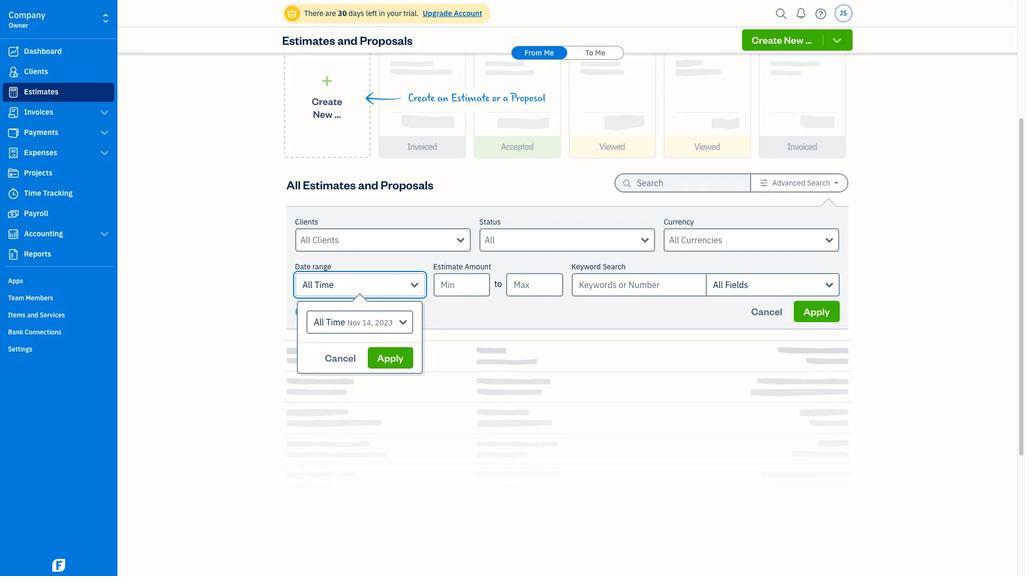 Task type: describe. For each thing, give the bounding box(es) containing it.
estimates link
[[3, 83, 114, 102]]

advanced
[[773, 178, 806, 188]]

team
[[8, 294, 24, 302]]

there
[[304, 9, 324, 18]]

chevrondown image
[[831, 35, 844, 45]]

bank connections
[[8, 328, 62, 336]]

Keyword Search text field
[[572, 273, 706, 297]]

money image
[[7, 209, 20, 220]]

1 horizontal spatial create
[[408, 92, 435, 105]]

payroll link
[[3, 205, 114, 224]]

upgrade account link
[[421, 9, 482, 18]]

date range
[[295, 262, 332, 272]]

expense image
[[7, 148, 20, 159]]

js button
[[835, 4, 853, 22]]

apply button for rightmost cancel button
[[794, 301, 840, 323]]

create an estimate or a proposal
[[408, 92, 546, 105]]

freshbooks image
[[50, 560, 67, 573]]

cancel for rightmost cancel button
[[751, 306, 783, 318]]

create new … button for estimates and proposals
[[742, 29, 853, 51]]

2 vertical spatial estimates
[[303, 177, 356, 192]]

Keyword Search field
[[706, 273, 840, 297]]

0 horizontal spatial create
[[312, 95, 342, 107]]

all time button
[[295, 273, 425, 297]]

new inside create new …
[[313, 108, 333, 120]]

currency
[[664, 217, 694, 227]]

1 vertical spatial …
[[335, 108, 341, 120]]

reset all button
[[295, 306, 328, 319]]

keyword search
[[572, 262, 626, 272]]

to me link
[[568, 46, 623, 59]]

0 vertical spatial new
[[784, 34, 804, 46]]

members
[[26, 294, 53, 302]]

items
[[8, 311, 26, 319]]

reports link
[[3, 245, 114, 264]]

1 horizontal spatial cancel button
[[742, 301, 792, 323]]

14,
[[362, 318, 373, 328]]

30
[[338, 9, 347, 18]]

settings link
[[3, 341, 114, 357]]

2 horizontal spatial and
[[358, 177, 378, 192]]

all estimates and proposals
[[287, 177, 434, 192]]

fields
[[725, 280, 748, 291]]

search for advanced search
[[807, 178, 831, 188]]

all time nov 14, 2023
[[314, 317, 393, 328]]

bank
[[8, 328, 23, 336]]

trial.
[[404, 9, 419, 18]]

cancel for the left cancel button
[[325, 352, 356, 364]]

2 viewed from the left
[[695, 142, 720, 152]]

dashboard
[[24, 46, 62, 56]]

notifications image
[[793, 3, 810, 24]]

are
[[325, 9, 336, 18]]

time tracking
[[24, 189, 73, 198]]

1 vertical spatial estimate
[[433, 262, 463, 272]]

chart image
[[7, 229, 20, 240]]

status
[[480, 217, 501, 227]]

owner
[[9, 21, 28, 29]]

1 invoiced from the left
[[407, 142, 437, 152]]

team members link
[[3, 290, 114, 306]]

Estimate Amount Minimum text field
[[433, 273, 490, 297]]

All Clients search field
[[300, 234, 457, 247]]

accepted
[[501, 142, 534, 152]]

dashboard link
[[3, 42, 114, 61]]

from me
[[525, 48, 554, 58]]

keyword
[[572, 262, 601, 272]]

days
[[349, 9, 364, 18]]

reset all
[[295, 307, 328, 318]]

payroll
[[24, 209, 48, 218]]

estimates and proposals
[[282, 33, 413, 48]]

company owner
[[9, 10, 45, 29]]

time for all time
[[315, 280, 334, 291]]

all fields
[[713, 280, 748, 291]]

Estimate Amount Maximum text field
[[506, 273, 563, 297]]

crown image
[[287, 8, 298, 19]]

0 vertical spatial proposals
[[360, 33, 413, 48]]

js
[[840, 9, 847, 17]]

recently updated
[[282, 11, 378, 26]]

services
[[40, 311, 65, 319]]

proposal
[[511, 92, 546, 105]]

and for proposals
[[338, 33, 358, 48]]

payments link
[[3, 123, 114, 143]]

projects link
[[3, 164, 114, 183]]

and for services
[[27, 311, 38, 319]]

settings
[[8, 346, 32, 354]]

company
[[9, 10, 45, 20]]

all time
[[303, 280, 334, 291]]

All search field
[[485, 234, 642, 247]]

invoice image
[[7, 107, 20, 118]]

dashboard image
[[7, 46, 20, 57]]

date
[[295, 262, 311, 272]]

All Currencies search field
[[669, 234, 826, 247]]

invoices link
[[3, 103, 114, 122]]

advanced search button
[[752, 175, 847, 192]]

apply for apply button related to rightmost cancel button
[[804, 306, 830, 318]]

search image
[[773, 6, 790, 22]]



Task type: locate. For each thing, give the bounding box(es) containing it.
upgrade
[[423, 9, 452, 18]]

0 horizontal spatial create new … button
[[284, 38, 370, 158]]

1 horizontal spatial clients
[[295, 217, 318, 227]]

apply
[[804, 306, 830, 318], [377, 352, 404, 364]]

or
[[492, 92, 501, 105]]

me right to
[[595, 48, 606, 58]]

1 horizontal spatial apply button
[[794, 301, 840, 323]]

time inside the date range field
[[326, 317, 345, 328]]

1 vertical spatial proposals
[[381, 177, 434, 192]]

me right the from
[[544, 48, 554, 58]]

time tracking link
[[3, 184, 114, 203]]

0 vertical spatial time
[[24, 189, 41, 198]]

create down search icon
[[752, 34, 782, 46]]

apply button down keyword search field
[[794, 301, 840, 323]]

1 horizontal spatial new
[[784, 34, 804, 46]]

account
[[454, 9, 482, 18]]

chevron large down image for accounting
[[100, 230, 109, 239]]

expenses link
[[3, 144, 114, 163]]

create new … down plus "icon"
[[312, 95, 342, 120]]

1 vertical spatial time
[[315, 280, 334, 291]]

and inside main "element"
[[27, 311, 38, 319]]

all inside all time dropdown button
[[303, 280, 313, 291]]

1 vertical spatial estimates
[[24, 87, 59, 97]]

cancel button
[[742, 301, 792, 323], [315, 348, 366, 369]]

1 chevron large down image from the top
[[100, 149, 109, 158]]

0 horizontal spatial invoiced
[[407, 142, 437, 152]]

left
[[366, 9, 377, 18]]

all for all time
[[303, 280, 313, 291]]

create new … button
[[742, 29, 853, 51], [284, 38, 370, 158]]

nov
[[347, 318, 361, 328]]

1 vertical spatial new
[[313, 108, 333, 120]]

1 vertical spatial clients
[[295, 217, 318, 227]]

payment image
[[7, 128, 20, 138]]

0 horizontal spatial cancel
[[325, 352, 356, 364]]

a
[[503, 92, 508, 105]]

estimate left or
[[451, 92, 490, 105]]

estimates for estimates
[[24, 87, 59, 97]]

chevron large down image
[[100, 149, 109, 158], [100, 230, 109, 239]]

report image
[[7, 249, 20, 260]]

2 chevron large down image from the top
[[100, 230, 109, 239]]

clients down dashboard
[[24, 67, 48, 76]]

chevron large down image for expenses
[[100, 149, 109, 158]]

clients
[[24, 67, 48, 76], [295, 217, 318, 227]]

time right timer icon
[[24, 189, 41, 198]]

advanced search
[[773, 178, 831, 188]]

estimate
[[451, 92, 490, 105], [433, 262, 463, 272]]

apply button
[[794, 301, 840, 323], [368, 348, 413, 369]]

0 horizontal spatial cancel button
[[315, 348, 366, 369]]

recently
[[282, 11, 329, 26]]

settings image
[[760, 179, 769, 187]]

create
[[752, 34, 782, 46], [408, 92, 435, 105], [312, 95, 342, 107]]

to me
[[585, 48, 606, 58]]

estimates for estimates and proposals
[[282, 33, 335, 48]]

accounting
[[24, 229, 63, 239]]

create new … button for create an estimate or a proposal
[[284, 38, 370, 158]]

clients up date at the top left of page
[[295, 217, 318, 227]]

payments
[[24, 128, 59, 137]]

1 vertical spatial cancel button
[[315, 348, 366, 369]]

0 vertical spatial clients
[[24, 67, 48, 76]]

there are 30 days left in your trial. upgrade account
[[304, 9, 482, 18]]

2 invoiced from the left
[[788, 142, 817, 152]]

1 horizontal spatial apply
[[804, 306, 830, 318]]

1 horizontal spatial …
[[806, 34, 812, 46]]

tracking
[[43, 189, 73, 198]]

project image
[[7, 168, 20, 179]]

0 horizontal spatial create new …
[[312, 95, 342, 120]]

1 horizontal spatial search
[[807, 178, 831, 188]]

1 vertical spatial and
[[358, 177, 378, 192]]

items and services
[[8, 311, 65, 319]]

0 vertical spatial apply button
[[794, 301, 840, 323]]

apps link
[[3, 273, 114, 289]]

2 vertical spatial and
[[27, 311, 38, 319]]

apply for the left cancel button apply button
[[377, 352, 404, 364]]

0 vertical spatial apply
[[804, 306, 830, 318]]

me for from me
[[544, 48, 554, 58]]

all inside the date range field
[[314, 317, 324, 328]]

all inside keyword search field
[[713, 280, 723, 291]]

me for to me
[[595, 48, 606, 58]]

…
[[806, 34, 812, 46], [335, 108, 341, 120]]

from me link
[[512, 46, 567, 59]]

all for all fields
[[713, 280, 723, 291]]

client image
[[7, 67, 20, 77]]

1 horizontal spatial create new …
[[752, 34, 812, 46]]

0 horizontal spatial apply
[[377, 352, 404, 364]]

accounting link
[[3, 225, 114, 244]]

chevron large down image down estimates link
[[100, 108, 109, 117]]

0 vertical spatial …
[[806, 34, 812, 46]]

0 vertical spatial chevron large down image
[[100, 108, 109, 117]]

estimate amount
[[433, 262, 491, 272]]

1 vertical spatial search
[[603, 262, 626, 272]]

1 horizontal spatial me
[[595, 48, 606, 58]]

1 vertical spatial chevron large down image
[[100, 129, 109, 137]]

1 chevron large down image from the top
[[100, 108, 109, 117]]

search right keyword at the top right of the page
[[603, 262, 626, 272]]

apply down 2023
[[377, 352, 404, 364]]

reset
[[295, 307, 317, 318]]

new down plus "icon"
[[313, 108, 333, 120]]

chevron large down image
[[100, 108, 109, 117], [100, 129, 109, 137]]

range
[[313, 262, 332, 272]]

0 vertical spatial create new …
[[752, 34, 812, 46]]

clients inside main "element"
[[24, 67, 48, 76]]

cancel down keyword search field
[[751, 306, 783, 318]]

items and services link
[[3, 307, 114, 323]]

to
[[494, 279, 502, 289]]

new
[[784, 34, 804, 46], [313, 108, 333, 120]]

0 vertical spatial cancel
[[751, 306, 783, 318]]

time inside 'link'
[[24, 189, 41, 198]]

go to help image
[[813, 6, 830, 22]]

0 vertical spatial estimate
[[451, 92, 490, 105]]

Date Range field
[[307, 311, 413, 334]]

main element
[[0, 0, 144, 577]]

cancel button down keyword search field
[[742, 301, 792, 323]]

all
[[287, 177, 301, 192], [303, 280, 313, 291], [713, 280, 723, 291], [314, 317, 324, 328]]

apps
[[8, 277, 23, 285]]

plus image
[[321, 76, 333, 86]]

chevron large down image for payments
[[100, 129, 109, 137]]

amount
[[465, 262, 491, 272]]

0 horizontal spatial me
[[544, 48, 554, 58]]

expenses
[[24, 148, 57, 158]]

from
[[525, 48, 542, 58]]

1 viewed from the left
[[599, 142, 625, 152]]

time
[[24, 189, 41, 198], [315, 280, 334, 291], [326, 317, 345, 328]]

1 horizontal spatial invoiced
[[788, 142, 817, 152]]

0 horizontal spatial viewed
[[599, 142, 625, 152]]

estimates inside main "element"
[[24, 87, 59, 97]]

me
[[544, 48, 554, 58], [595, 48, 606, 58]]

2 horizontal spatial create
[[752, 34, 782, 46]]

clients link
[[3, 62, 114, 82]]

2 vertical spatial time
[[326, 317, 345, 328]]

time inside dropdown button
[[315, 280, 334, 291]]

search inside 'dropdown button'
[[807, 178, 831, 188]]

1 vertical spatial create new …
[[312, 95, 342, 120]]

bank connections link
[[3, 324, 114, 340]]

cancel button down nov
[[315, 348, 366, 369]]

apply down keyword search field
[[804, 306, 830, 318]]

1 horizontal spatial and
[[338, 33, 358, 48]]

1 vertical spatial apply button
[[368, 348, 413, 369]]

1 vertical spatial apply
[[377, 352, 404, 364]]

estimate image
[[7, 87, 20, 98]]

timer image
[[7, 189, 20, 199]]

updated
[[332, 11, 378, 26]]

create down plus "icon"
[[312, 95, 342, 107]]

chevron large down image inside invoices link
[[100, 108, 109, 117]]

projects
[[24, 168, 52, 178]]

cancel down nov
[[325, 352, 356, 364]]

estimate up estimate amount minimum text box
[[433, 262, 463, 272]]

viewed
[[599, 142, 625, 152], [695, 142, 720, 152]]

team members
[[8, 294, 53, 302]]

chevron large down image down payroll link at top
[[100, 230, 109, 239]]

0 horizontal spatial new
[[313, 108, 333, 120]]

Search text field
[[637, 175, 733, 192]]

1 horizontal spatial cancel
[[751, 306, 783, 318]]

apply button for the left cancel button
[[368, 348, 413, 369]]

time left nov
[[326, 317, 345, 328]]

1 me from the left
[[544, 48, 554, 58]]

0 vertical spatial cancel button
[[742, 301, 792, 323]]

0 horizontal spatial and
[[27, 311, 38, 319]]

chevron large down image up projects 'link'
[[100, 149, 109, 158]]

invoices
[[24, 107, 53, 117]]

1 vertical spatial cancel
[[325, 352, 356, 364]]

0 horizontal spatial apply button
[[368, 348, 413, 369]]

reports
[[24, 249, 51, 259]]

new down notifications icon
[[784, 34, 804, 46]]

2023
[[375, 318, 393, 328]]

all for all estimates and proposals
[[287, 177, 301, 192]]

1 vertical spatial chevron large down image
[[100, 230, 109, 239]]

0 horizontal spatial clients
[[24, 67, 48, 76]]

search for keyword search
[[603, 262, 626, 272]]

to
[[585, 48, 594, 58]]

create new …
[[752, 34, 812, 46], [312, 95, 342, 120]]

your
[[387, 9, 402, 18]]

0 vertical spatial and
[[338, 33, 358, 48]]

chevron large down image for invoices
[[100, 108, 109, 117]]

0 horizontal spatial …
[[335, 108, 341, 120]]

search
[[807, 178, 831, 188], [603, 262, 626, 272]]

connections
[[25, 328, 62, 336]]

create left an
[[408, 92, 435, 105]]

time down range
[[315, 280, 334, 291]]

2 chevron large down image from the top
[[100, 129, 109, 137]]

0 horizontal spatial search
[[603, 262, 626, 272]]

search left caretdown image
[[807, 178, 831, 188]]

time for all time nov 14, 2023
[[326, 317, 345, 328]]

create new … down search icon
[[752, 34, 812, 46]]

all
[[319, 307, 328, 318]]

1 horizontal spatial create new … button
[[742, 29, 853, 51]]

estimates
[[282, 33, 335, 48], [24, 87, 59, 97], [303, 177, 356, 192]]

0 vertical spatial chevron large down image
[[100, 149, 109, 158]]

in
[[379, 9, 385, 18]]

chevron large down image up expenses link
[[100, 129, 109, 137]]

0 vertical spatial estimates
[[282, 33, 335, 48]]

an
[[438, 92, 449, 105]]

0 vertical spatial search
[[807, 178, 831, 188]]

chevron large down image inside 'accounting' link
[[100, 230, 109, 239]]

2 me from the left
[[595, 48, 606, 58]]

1 horizontal spatial viewed
[[695, 142, 720, 152]]

caretdown image
[[835, 179, 839, 187]]

apply button down 2023
[[368, 348, 413, 369]]



Task type: vqa. For each thing, say whether or not it's contained in the screenshot.
plus icon
yes



